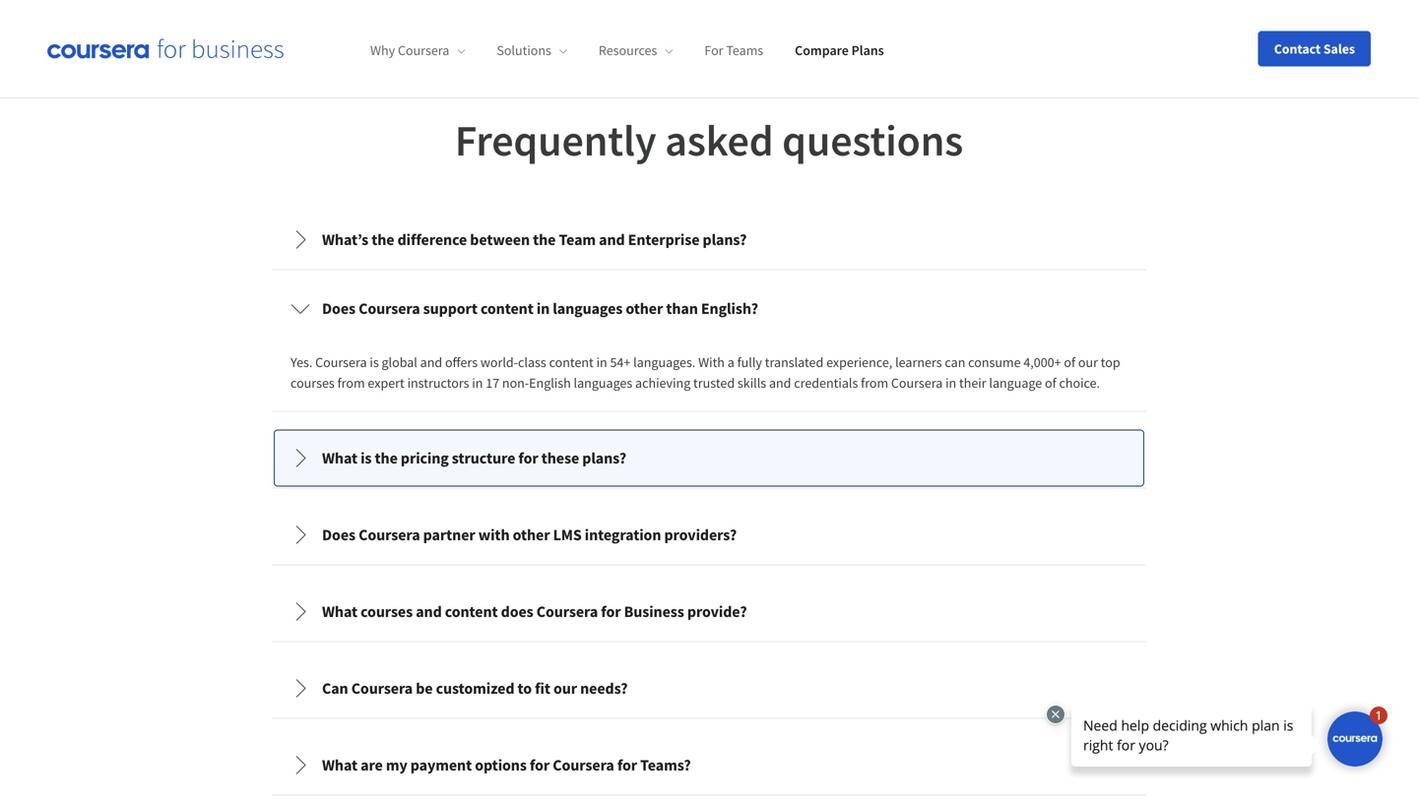 Task type: describe. For each thing, give the bounding box(es) containing it.
what for what is the pricing structure for these plans?
[[322, 449, 358, 468]]

other inside dropdown button
[[626, 299, 663, 319]]

can coursera be customized to fit our needs? button
[[275, 661, 1144, 717]]

languages inside yes. coursera is global and offers world-class content in 54+ languages. with a fully translated experience, learners can consume 4,000+ of our top courses from expert instructors in 17 non-english languages achieving trusted skills and credentials from coursera in their language of choice.
[[574, 374, 633, 392]]

partner
[[423, 526, 475, 545]]

why
[[370, 42, 395, 59]]

1 from from the left
[[337, 374, 365, 392]]

what courses and content does coursera for business provide? button
[[275, 585, 1144, 640]]

content for in
[[481, 299, 534, 319]]

team
[[559, 230, 596, 250]]

solutions link
[[497, 42, 567, 59]]

provide?
[[687, 602, 747, 622]]

instructors
[[407, 374, 469, 392]]

what is the pricing structure for these plans?
[[322, 449, 627, 468]]

solutions
[[497, 42, 551, 59]]

is inside dropdown button
[[361, 449, 372, 468]]

and up instructors
[[420, 354, 442, 371]]

0 horizontal spatial plans?
[[582, 449, 627, 468]]

teams
[[726, 42, 764, 59]]

compare plans link
[[795, 42, 884, 59]]

consume
[[968, 354, 1021, 371]]

and right the team at the top of the page
[[599, 230, 625, 250]]

what for what are my payment options for coursera for teams?
[[322, 756, 358, 776]]

our inside dropdown button
[[553, 679, 577, 699]]

coursera down "learners"
[[891, 374, 943, 392]]

1 vertical spatial of
[[1045, 374, 1057, 392]]

expert
[[368, 374, 405, 392]]

in left the 54+
[[596, 354, 607, 371]]

for right options on the bottom left of page
[[530, 756, 550, 776]]

with
[[478, 526, 510, 545]]

does coursera support content in languages other than english?
[[322, 299, 758, 319]]

what courses and content does coursera for business provide?
[[322, 602, 747, 622]]

teams?
[[640, 756, 691, 776]]

top
[[1101, 354, 1121, 371]]

what are my payment options for coursera for teams? button
[[275, 738, 1144, 793]]

class
[[518, 354, 546, 371]]

compare plans
[[795, 42, 884, 59]]

coursera up global
[[359, 299, 420, 319]]

0 vertical spatial plans?
[[703, 230, 747, 250]]

contact sales
[[1274, 40, 1355, 58]]

global
[[382, 354, 417, 371]]

can
[[945, 354, 966, 371]]

languages inside dropdown button
[[553, 299, 623, 319]]

compare
[[795, 42, 849, 59]]

does for does coursera partner with other lms integration providers?
[[322, 526, 356, 545]]

resources link
[[599, 42, 673, 59]]

than
[[666, 299, 698, 319]]

achieving
[[635, 374, 691, 392]]

4,000+
[[1024, 354, 1061, 371]]

and up the be
[[416, 602, 442, 622]]

between
[[470, 230, 530, 250]]

coursera for business image
[[47, 39, 284, 59]]

can
[[322, 679, 348, 699]]

asked
[[665, 113, 774, 168]]

the right what's in the left of the page
[[372, 230, 394, 250]]

world-
[[481, 354, 518, 371]]

their
[[959, 374, 987, 392]]

what is the pricing structure for these plans? button
[[275, 431, 1144, 486]]

is inside yes. coursera is global and offers world-class content in 54+ languages. with a fully translated experience, learners can consume 4,000+ of our top courses from expert instructors in 17 non-english languages achieving trusted skills and credentials from coursera in their language of choice.
[[370, 354, 379, 371]]

needs?
[[580, 679, 628, 699]]

difference
[[398, 230, 467, 250]]

are
[[361, 756, 383, 776]]

with
[[698, 354, 725, 371]]

courses inside yes. coursera is global and offers world-class content in 54+ languages. with a fully translated experience, learners can consume 4,000+ of our top courses from expert instructors in 17 non-english languages achieving trusted skills and credentials from coursera in their language of choice.
[[291, 374, 335, 392]]

options
[[475, 756, 527, 776]]

english?
[[701, 299, 758, 319]]

providers?
[[664, 526, 737, 545]]

why coursera
[[370, 42, 449, 59]]

54+
[[610, 354, 631, 371]]

customized
[[436, 679, 515, 699]]

enterprise
[[628, 230, 700, 250]]



Task type: locate. For each thing, give the bounding box(es) containing it.
1 vertical spatial what
[[322, 602, 358, 622]]

skills
[[738, 374, 766, 392]]

2 vertical spatial content
[[445, 602, 498, 622]]

0 vertical spatial courses
[[291, 374, 335, 392]]

0 vertical spatial is
[[370, 354, 379, 371]]

plans
[[852, 42, 884, 59]]

questions
[[782, 113, 963, 168]]

1 horizontal spatial other
[[626, 299, 663, 319]]

our inside yes. coursera is global and offers world-class content in 54+ languages. with a fully translated experience, learners can consume 4,000+ of our top courses from expert instructors in 17 non-english languages achieving trusted skills and credentials from coursera in their language of choice.
[[1078, 354, 1098, 371]]

coursera right why
[[398, 42, 449, 59]]

does inside does coursera partner with other lms integration providers? dropdown button
[[322, 526, 356, 545]]

languages
[[553, 299, 623, 319], [574, 374, 633, 392]]

for
[[705, 42, 723, 59]]

what are my payment options for coursera for teams?
[[322, 756, 691, 776]]

0 vertical spatial content
[[481, 299, 534, 319]]

what's the difference between the team and enterprise plans? button
[[275, 212, 1144, 267]]

other left lms
[[513, 526, 550, 545]]

coursera left partner
[[359, 526, 420, 545]]

1 vertical spatial is
[[361, 449, 372, 468]]

for left these
[[518, 449, 538, 468]]

trusted
[[693, 374, 735, 392]]

is
[[370, 354, 379, 371], [361, 449, 372, 468]]

does coursera support content in languages other than english? button
[[275, 281, 1144, 336]]

the left pricing
[[375, 449, 398, 468]]

what's
[[322, 230, 369, 250]]

content up world-
[[481, 299, 534, 319]]

1 vertical spatial our
[[553, 679, 577, 699]]

coursera
[[398, 42, 449, 59], [359, 299, 420, 319], [315, 354, 367, 371], [891, 374, 943, 392], [359, 526, 420, 545], [537, 602, 598, 622], [351, 679, 413, 699], [553, 756, 614, 776]]

contact
[[1274, 40, 1321, 58]]

of down "4,000+"
[[1045, 374, 1057, 392]]

coursera inside dropdown button
[[359, 526, 420, 545]]

fully
[[737, 354, 762, 371]]

be
[[416, 679, 433, 699]]

does
[[501, 602, 534, 622]]

1 horizontal spatial plans?
[[703, 230, 747, 250]]

experience,
[[826, 354, 893, 371]]

the left the team at the top of the page
[[533, 230, 556, 250]]

0 horizontal spatial our
[[553, 679, 577, 699]]

in inside dropdown button
[[537, 299, 550, 319]]

0 vertical spatial our
[[1078, 354, 1098, 371]]

resources
[[599, 42, 657, 59]]

in left 17
[[472, 374, 483, 392]]

other
[[626, 299, 663, 319], [513, 526, 550, 545]]

lms
[[553, 526, 582, 545]]

0 vertical spatial languages
[[553, 299, 623, 319]]

and down the translated
[[769, 374, 791, 392]]

english
[[529, 374, 571, 392]]

other left than
[[626, 299, 663, 319]]

languages up the 54+
[[553, 299, 623, 319]]

1 horizontal spatial courses
[[361, 602, 413, 622]]

2 does from the top
[[322, 526, 356, 545]]

plans? right enterprise
[[703, 230, 747, 250]]

my
[[386, 756, 407, 776]]

0 vertical spatial of
[[1064, 354, 1076, 371]]

learners
[[895, 354, 942, 371]]

our up choice.
[[1078, 354, 1098, 371]]

content left 'does'
[[445, 602, 498, 622]]

our right 'fit'
[[553, 679, 577, 699]]

1 does from the top
[[322, 299, 356, 319]]

1 vertical spatial does
[[322, 526, 356, 545]]

2 vertical spatial what
[[322, 756, 358, 776]]

plans?
[[703, 230, 747, 250], [582, 449, 627, 468]]

0 horizontal spatial courses
[[291, 374, 335, 392]]

other inside dropdown button
[[513, 526, 550, 545]]

fit
[[535, 679, 550, 699]]

1 vertical spatial courses
[[361, 602, 413, 622]]

1 vertical spatial languages
[[574, 374, 633, 392]]

1 what from the top
[[322, 449, 358, 468]]

1 horizontal spatial our
[[1078, 354, 1098, 371]]

these
[[541, 449, 579, 468]]

for
[[518, 449, 538, 468], [601, 602, 621, 622], [530, 756, 550, 776], [617, 756, 637, 776]]

does inside does coursera support content in languages other than english? dropdown button
[[322, 299, 356, 319]]

sales
[[1324, 40, 1355, 58]]

1 horizontal spatial of
[[1064, 354, 1076, 371]]

from down experience,
[[861, 374, 889, 392]]

for teams link
[[705, 42, 764, 59]]

why coursera link
[[370, 42, 465, 59]]

0 horizontal spatial other
[[513, 526, 550, 545]]

2 from from the left
[[861, 374, 889, 392]]

yes. coursera is global and offers world-class content in 54+ languages. with a fully translated experience, learners can consume 4,000+ of our top courses from expert instructors in 17 non-english languages achieving trusted skills and credentials from coursera in their language of choice.
[[291, 354, 1121, 392]]

credentials
[[794, 374, 858, 392]]

does for does coursera support content in languages other than english?
[[322, 299, 356, 319]]

content up english at left top
[[549, 354, 594, 371]]

offers
[[445, 354, 478, 371]]

is up "expert" at the left of page
[[370, 354, 379, 371]]

in up class
[[537, 299, 550, 319]]

1 horizontal spatial from
[[861, 374, 889, 392]]

choice.
[[1059, 374, 1100, 392]]

what's the difference between the team and enterprise plans?
[[322, 230, 747, 250]]

payment
[[411, 756, 472, 776]]

the
[[372, 230, 394, 250], [533, 230, 556, 250], [375, 449, 398, 468]]

languages down the 54+
[[574, 374, 633, 392]]

what
[[322, 449, 358, 468], [322, 602, 358, 622], [322, 756, 358, 776]]

1 vertical spatial plans?
[[582, 449, 627, 468]]

in
[[537, 299, 550, 319], [596, 354, 607, 371], [472, 374, 483, 392], [946, 374, 957, 392]]

coursera right 'does'
[[537, 602, 598, 622]]

content inside yes. coursera is global and offers world-class content in 54+ languages. with a fully translated experience, learners can consume 4,000+ of our top courses from expert instructors in 17 non-english languages achieving trusted skills and credentials from coursera in their language of choice.
[[549, 354, 594, 371]]

does
[[322, 299, 356, 319], [322, 526, 356, 545]]

0 horizontal spatial of
[[1045, 374, 1057, 392]]

does coursera partner with other lms integration providers? button
[[275, 508, 1144, 563]]

from left "expert" at the left of page
[[337, 374, 365, 392]]

for left business
[[601, 602, 621, 622]]

frequently asked questions
[[455, 113, 963, 168]]

0 horizontal spatial from
[[337, 374, 365, 392]]

language
[[989, 374, 1042, 392]]

integration
[[585, 526, 661, 545]]

coursera left the be
[[351, 679, 413, 699]]

courses inside dropdown button
[[361, 602, 413, 622]]

from
[[337, 374, 365, 392], [861, 374, 889, 392]]

languages.
[[633, 354, 696, 371]]

contact sales button
[[1259, 31, 1371, 66]]

a
[[728, 354, 735, 371]]

support
[[423, 299, 478, 319]]

non-
[[502, 374, 529, 392]]

1 vertical spatial other
[[513, 526, 550, 545]]

is left pricing
[[361, 449, 372, 468]]

to
[[518, 679, 532, 699]]

content
[[481, 299, 534, 319], [549, 354, 594, 371], [445, 602, 498, 622]]

3 what from the top
[[322, 756, 358, 776]]

17
[[486, 374, 499, 392]]

pricing
[[401, 449, 449, 468]]

coursera right yes.
[[315, 354, 367, 371]]

for left teams?
[[617, 756, 637, 776]]

what for what courses and content does coursera for business provide?
[[322, 602, 358, 622]]

1 vertical spatial content
[[549, 354, 594, 371]]

plans? right these
[[582, 449, 627, 468]]

0 vertical spatial does
[[322, 299, 356, 319]]

what left are at left bottom
[[322, 756, 358, 776]]

for teams
[[705, 42, 764, 59]]

in down can
[[946, 374, 957, 392]]

coursera down needs?
[[553, 756, 614, 776]]

yes.
[[291, 354, 313, 371]]

the inside what is the pricing structure for these plans? dropdown button
[[375, 449, 398, 468]]

content for does
[[445, 602, 498, 622]]

0 vertical spatial what
[[322, 449, 358, 468]]

coursera inside dropdown button
[[351, 679, 413, 699]]

business
[[624, 602, 684, 622]]

2 what from the top
[[322, 602, 358, 622]]

frequently
[[455, 113, 657, 168]]

translated
[[765, 354, 824, 371]]

0 vertical spatial other
[[626, 299, 663, 319]]

structure
[[452, 449, 515, 468]]

what left pricing
[[322, 449, 358, 468]]

can coursera be customized to fit our needs?
[[322, 679, 628, 699]]

of up choice.
[[1064, 354, 1076, 371]]

does coursera partner with other lms integration providers?
[[322, 526, 737, 545]]

what up can
[[322, 602, 358, 622]]

courses
[[291, 374, 335, 392], [361, 602, 413, 622]]



Task type: vqa. For each thing, say whether or not it's contained in the screenshot.
PROVIDERS?
yes



